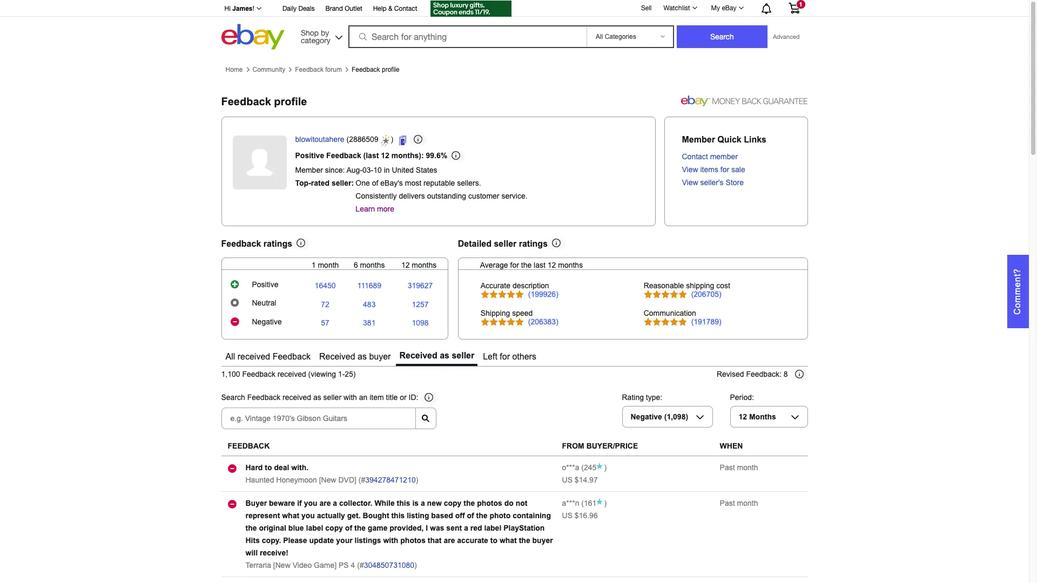 Task type: describe. For each thing, give the bounding box(es) containing it.
negative for negative
[[252, 318, 282, 327]]

12 months
[[739, 413, 777, 422]]

shipping
[[687, 281, 715, 290]]

user profile for blowitoutahere image
[[233, 136, 287, 190]]

0 vertical spatial this
[[397, 500, 411, 508]]

0 horizontal spatial copy
[[326, 524, 343, 533]]

sell
[[642, 4, 652, 12]]

for for left for others
[[500, 352, 510, 362]]

feedback profile main content
[[221, 61, 1030, 584]]

from buyer/price
[[562, 442, 639, 451]]

) inside 'hard to deal with. haunted honeymoon [new dvd] (# 394278471210 )'
[[416, 476, 419, 485]]

select the type of feedback rating you want to see element
[[622, 394, 663, 402]]

57
[[321, 319, 330, 328]]

not
[[516, 500, 528, 508]]

2 ratings from the left
[[519, 239, 548, 249]]

to inside buyer beware if you are a collector. while this is a new copy the photos do not represent what you actually get. bought this listing based off of the photo containing the original blue label copy of the game provided, i was sent a red label playstation hits copy.  please update your listings with photos that are accurate to what the buyer will receive! terraria [new video game] ps 4 (# 304850731080 )
[[491, 537, 498, 546]]

) left click to go to blowitoutahere ebay store image
[[391, 135, 396, 144]]

accurate description
[[481, 281, 550, 290]]

206705 ratings received on reasonable shipping cost. click to check average rating. element
[[692, 290, 722, 299]]

0 horizontal spatial a
[[333, 500, 337, 508]]

the down "playstation"
[[519, 537, 531, 546]]

Search for anything text field
[[350, 26, 585, 47]]

all
[[226, 352, 235, 362]]

of inside member since: aug-03-10 in united states top-rated seller: one of ebay's most reputable sellers. consistently delivers outstanding customer service. learn more
[[372, 179, 379, 187]]

james
[[233, 5, 253, 12]]

2886509
[[349, 135, 379, 144]]

1 horizontal spatial photos
[[477, 500, 503, 508]]

revised
[[717, 370, 745, 379]]

1 vertical spatial this
[[392, 512, 405, 521]]

319627 button
[[408, 282, 433, 290]]

seller inside button
[[452, 351, 475, 360]]

(199926) button
[[529, 290, 559, 299]]

get.
[[347, 512, 361, 521]]

381
[[363, 319, 376, 328]]

brand outlet
[[326, 5, 363, 12]]

) inside buyer beware if you are a collector. while this is a new copy the photos do not represent what you actually get. bought this listing based off of the photo containing the original blue label copy of the game provided, i was sent a red label playstation hits copy.  please update your listings with photos that are accurate to what the buyer will receive! terraria [new video game] ps 4 (# 304850731080 )
[[415, 562, 417, 570]]

search feedback received as seller with an item title or id:
[[221, 394, 419, 402]]

1 vertical spatial what
[[500, 537, 517, 546]]

received for received as buyer
[[319, 352, 355, 362]]

us for us $14.97
[[562, 476, 573, 485]]

contact member view items for sale view seller's store
[[682, 152, 746, 187]]

contact inside help & contact link
[[395, 5, 418, 12]]

your
[[336, 537, 353, 546]]

0 vertical spatial month
[[318, 261, 339, 270]]

(# inside 'hard to deal with. haunted honeymoon [new dvd] (# 394278471210 )'
[[359, 476, 366, 485]]

) right 245
[[605, 464, 607, 473]]

collector.
[[339, 500, 373, 508]]

shop by category
[[301, 28, 331, 45]]

comment? link
[[1008, 255, 1030, 329]]

1 label from the left
[[306, 524, 323, 533]]

feedback
[[228, 442, 270, 451]]

2 horizontal spatial seller
[[494, 239, 517, 249]]

shop
[[301, 28, 319, 37]]

links
[[744, 135, 767, 144]]

hard to deal with. haunted honeymoon [new dvd] (# 394278471210 )
[[246, 464, 419, 485]]

negative for negative (1,098)
[[631, 413, 663, 422]]

72
[[321, 300, 330, 309]]

16450 button
[[315, 282, 336, 290]]

(last
[[364, 151, 379, 160]]

was
[[430, 524, 445, 533]]

0 vertical spatial you
[[304, 500, 318, 508]]

months for 6 months
[[360, 261, 385, 270]]

&
[[389, 5, 393, 12]]

shop by category banner
[[219, 0, 808, 52]]

dvd]
[[339, 476, 357, 485]]

2 horizontal spatial a
[[464, 524, 469, 533]]

$14.97
[[575, 476, 598, 485]]

past month for us $14.97
[[720, 464, 759, 473]]

an
[[359, 394, 368, 402]]

206383 ratings received on shipping speed. click to check average rating. element
[[529, 318, 559, 326]]

hi james !
[[225, 5, 255, 12]]

past month for us $16.96
[[720, 500, 759, 508]]

hits
[[246, 537, 260, 546]]

$16.96
[[575, 512, 598, 521]]

service.
[[502, 192, 528, 200]]

feedback forum link
[[295, 66, 342, 73]]

feedback inside button
[[273, 352, 311, 362]]

actually
[[317, 512, 345, 521]]

left
[[483, 352, 498, 362]]

) right 161
[[605, 500, 607, 508]]

when element
[[720, 442, 744, 451]]

from
[[562, 442, 585, 451]]

394278471210
[[366, 476, 416, 485]]

accurate
[[457, 537, 489, 546]]

as for seller
[[440, 351, 450, 360]]

10
[[374, 166, 382, 174]]

one
[[356, 179, 370, 187]]

all received feedback
[[226, 352, 311, 362]]

view seller's store link
[[682, 178, 744, 187]]

past for us $16.96
[[720, 500, 736, 508]]

(191789)
[[692, 318, 722, 326]]

a***n
[[562, 500, 580, 508]]

feedback ratings
[[221, 239, 293, 249]]

terraria
[[246, 562, 271, 570]]

(1,098)
[[665, 413, 689, 422]]

1 horizontal spatial copy
[[444, 500, 462, 508]]

the down get.
[[355, 524, 366, 533]]

accurate
[[481, 281, 511, 290]]

honeymoon
[[276, 476, 317, 485]]

brand outlet link
[[326, 3, 363, 15]]

negative (1,098) button
[[622, 407, 713, 428]]

containing
[[513, 512, 551, 521]]

as for buyer
[[358, 352, 367, 362]]

new
[[427, 500, 442, 508]]

rating
[[622, 394, 644, 402]]

483 button
[[363, 300, 376, 309]]

o***a
[[562, 464, 580, 473]]

the up hits
[[246, 524, 257, 533]]

positive for positive
[[252, 281, 279, 289]]

account navigation
[[219, 0, 808, 18]]

the up the off
[[464, 500, 475, 508]]

1 for 1 month
[[312, 261, 316, 270]]

description
[[513, 281, 550, 290]]

select the feedback time period you want to see element
[[731, 394, 755, 402]]

2 vertical spatial of
[[345, 524, 353, 533]]

319627
[[408, 282, 433, 290]]

with inside buyer beware if you are a collector. while this is a new copy the photos do not represent what you actually get. bought this listing based off of the photo containing the original blue label copy of the game provided, i was sent a red label playstation hits copy.  please update your listings with photos that are accurate to what the buyer will receive! terraria [new video game] ps 4 (# 304850731080 )
[[383, 537, 399, 546]]

ebay money back guarantee policy image
[[681, 94, 808, 107]]

search
[[221, 394, 245, 402]]

1 for 1
[[800, 1, 803, 8]]

(199926)
[[529, 290, 559, 299]]

none submit inside shop by category 'banner'
[[677, 25, 768, 48]]

111689 button
[[358, 282, 382, 290]]

for inside contact member view items for sale view seller's store
[[721, 165, 730, 174]]

feedback profile page for blowitoutahere element
[[221, 96, 307, 108]]

(# inside buyer beware if you are a collector. while this is a new copy the photos do not represent what you actually get. bought this listing based off of the photo containing the original blue label copy of the game provided, i was sent a red label playstation hits copy.  please update your listings with photos that are accurate to what the buyer will receive! terraria [new video game] ps 4 (# 304850731080 )
[[357, 562, 364, 570]]

feedback profile for feedback profile link
[[352, 66, 400, 73]]

99.6%
[[426, 151, 448, 160]]

positive feedback (last 12 months): 99.6%
[[295, 151, 448, 160]]

reasonable shipping cost
[[644, 281, 731, 290]]

received as seller
[[400, 351, 475, 360]]

feedback left by buyer. element for $14.97
[[562, 464, 580, 473]]

1 horizontal spatial a
[[421, 500, 425, 508]]

while
[[375, 500, 395, 508]]

off
[[456, 512, 465, 521]]

2 vertical spatial seller
[[324, 394, 342, 402]]

last
[[534, 261, 546, 270]]

all received feedback button
[[222, 349, 314, 366]]

provided,
[[390, 524, 424, 533]]

12 right (last at the left top of the page
[[381, 151, 390, 160]]

(191789) button
[[692, 318, 722, 326]]

represent
[[246, 512, 280, 521]]

store
[[726, 178, 744, 187]]

beware
[[269, 500, 295, 508]]

12 inside the 12 months dropdown button
[[739, 413, 748, 422]]

feedback score is 2886509 element
[[349, 135, 379, 147]]

do
[[505, 500, 514, 508]]

1 ratings from the left
[[264, 239, 293, 249]]

to inside 'hard to deal with. haunted honeymoon [new dvd] (# 394278471210 )'
[[265, 464, 272, 473]]

1 view from the top
[[682, 165, 699, 174]]



Task type: locate. For each thing, give the bounding box(es) containing it.
1 vertical spatial past
[[720, 500, 736, 508]]

positive for positive feedback (last 12 months): 99.6%
[[295, 151, 324, 160]]

contact member link
[[682, 152, 738, 161]]

home link
[[226, 66, 243, 73]]

1 vertical spatial for
[[511, 261, 519, 270]]

aug-
[[347, 166, 363, 174]]

0 horizontal spatial received
[[319, 352, 355, 362]]

0 horizontal spatial member
[[295, 166, 323, 174]]

photos up photo
[[477, 500, 503, 508]]

0 horizontal spatial with
[[344, 394, 357, 402]]

to left deal
[[265, 464, 272, 473]]

feedback left by buyer. element containing o***a
[[562, 464, 580, 473]]

1 vertical spatial you
[[302, 512, 315, 521]]

to
[[265, 464, 272, 473], [491, 537, 498, 546]]

0 horizontal spatial as
[[313, 394, 321, 402]]

!
[[253, 5, 255, 12]]

past month element for $14.97
[[720, 464, 759, 473]]

1 vertical spatial with
[[383, 537, 399, 546]]

as inside button
[[440, 351, 450, 360]]

rated
[[311, 179, 330, 187]]

received as buyer button
[[316, 349, 394, 366]]

for for average for the last 12 months
[[511, 261, 519, 270]]

3 months from the left
[[559, 261, 583, 270]]

2 months from the left
[[412, 261, 437, 270]]

received inside received as buyer "button"
[[319, 352, 355, 362]]

0 vertical spatial contact
[[395, 5, 418, 12]]

) up is
[[416, 476, 419, 485]]

quick
[[718, 135, 742, 144]]

months right last at the right of the page
[[559, 261, 583, 270]]

as inside "button"
[[358, 352, 367, 362]]

forum
[[326, 66, 342, 73]]

buyer beware if you are a collector. while this is a new copy the photos do not represent what you actually get. bought this listing based off of the photo containing the original blue label copy of the game provided, i was sent a red label playstation hits copy.  please update your listings with photos that are accurate to what the buyer will receive! element
[[246, 500, 553, 558]]

0 vertical spatial of
[[372, 179, 379, 187]]

4
[[351, 562, 355, 570]]

12 right last at the right of the page
[[548, 261, 556, 270]]

1 feedback left by buyer. element from the top
[[562, 464, 580, 473]]

profile for feedback profile link
[[382, 66, 400, 73]]

[new inside 'hard to deal with. haunted honeymoon [new dvd] (# 394278471210 )'
[[319, 476, 337, 485]]

months
[[750, 413, 777, 422]]

past month element
[[720, 464, 759, 473], [720, 500, 759, 508]]

shipping speed
[[481, 309, 533, 318]]

1 inside feedback profile main content
[[312, 261, 316, 270]]

(# right 4 on the bottom of page
[[357, 562, 364, 570]]

1 horizontal spatial months
[[412, 261, 437, 270]]

daily deals
[[283, 5, 315, 12]]

12 months
[[402, 261, 437, 270]]

buyer inside buyer beware if you are a collector. while this is a new copy the photos do not represent what you actually get. bought this listing based off of the photo containing the original blue label copy of the game provided, i was sent a red label playstation hits copy.  please update your listings with photos that are accurate to what the buyer will receive! terraria [new video game] ps 4 (# 304850731080 )
[[533, 537, 553, 546]]

home
[[226, 66, 243, 73]]

1 vertical spatial buyer
[[533, 537, 553, 546]]

received
[[400, 351, 438, 360], [319, 352, 355, 362]]

1 horizontal spatial positive
[[295, 151, 324, 160]]

1 vertical spatial (
[[582, 464, 584, 473]]

1 vertical spatial profile
[[274, 96, 307, 108]]

1 horizontal spatial with
[[383, 537, 399, 546]]

25)
[[345, 370, 356, 379]]

you down if
[[302, 512, 315, 521]]

positive down blowitoutahere link
[[295, 151, 324, 160]]

received right all
[[238, 352, 270, 362]]

received for search
[[283, 394, 311, 402]]

seller left left
[[452, 351, 475, 360]]

0 horizontal spatial what
[[282, 512, 300, 521]]

member for member since: aug-03-10 in united states top-rated seller: one of ebay's most reputable sellers. consistently delivers outstanding customer service. learn more
[[295, 166, 323, 174]]

1 horizontal spatial feedback profile
[[352, 66, 400, 73]]

0 vertical spatial positive
[[295, 151, 324, 160]]

1 past month element from the top
[[720, 464, 759, 473]]

received for 1,100
[[278, 370, 306, 379]]

1 horizontal spatial received
[[400, 351, 438, 360]]

199926 ratings received on accurate description. click to check average rating. element
[[529, 290, 559, 299]]

united
[[392, 166, 414, 174]]

from buyer/price element
[[562, 442, 639, 451]]

111689
[[358, 282, 382, 290]]

view items for sale link
[[682, 165, 746, 174]]

of up your
[[345, 524, 353, 533]]

receive!
[[260, 549, 289, 558]]

with down game
[[383, 537, 399, 546]]

1 vertical spatial member
[[295, 166, 323, 174]]

0 horizontal spatial are
[[320, 500, 331, 508]]

get the coupon image
[[431, 1, 512, 17]]

1 vertical spatial month
[[738, 464, 759, 473]]

0 vertical spatial [new
[[319, 476, 337, 485]]

1 vertical spatial us
[[562, 512, 573, 521]]

1 vertical spatial past month
[[720, 500, 759, 508]]

photos down provided,
[[401, 537, 426, 546]]

1098
[[412, 319, 429, 328]]

title
[[386, 394, 398, 402]]

seller:
[[332, 179, 354, 187]]

1 horizontal spatial what
[[500, 537, 517, 546]]

) down provided,
[[415, 562, 417, 570]]

of right the off
[[467, 512, 474, 521]]

in
[[384, 166, 390, 174]]

2 vertical spatial received
[[283, 394, 311, 402]]

of right one
[[372, 179, 379, 187]]

2 vertical spatial for
[[500, 352, 510, 362]]

0 vertical spatial photos
[[477, 500, 503, 508]]

my ebay link
[[706, 2, 749, 15]]

received down all received feedback button
[[278, 370, 306, 379]]

1 months from the left
[[360, 261, 385, 270]]

1 horizontal spatial are
[[444, 537, 455, 546]]

member
[[682, 135, 716, 144], [295, 166, 323, 174]]

received down 1,100 feedback received (viewing 1-25)
[[283, 394, 311, 402]]

0 horizontal spatial ratings
[[264, 239, 293, 249]]

received down 1098
[[400, 351, 438, 360]]

by
[[321, 28, 329, 37]]

is
[[413, 500, 419, 508]]

label up update
[[306, 524, 323, 533]]

as left left
[[440, 351, 450, 360]]

0 horizontal spatial 1
[[312, 261, 316, 270]]

received
[[238, 352, 270, 362], [278, 370, 306, 379], [283, 394, 311, 402]]

394278471210 link
[[366, 476, 416, 485]]

1 vertical spatial past month element
[[720, 500, 759, 508]]

None submit
[[677, 25, 768, 48]]

listing
[[407, 512, 429, 521]]

profile for feedback profile page for blowitoutahere element
[[274, 96, 307, 108]]

with left an
[[344, 394, 357, 402]]

1,100 feedback received (viewing 1-25)
[[221, 370, 356, 379]]

1 inside account navigation
[[800, 1, 803, 8]]

months right 6
[[360, 261, 385, 270]]

( right blowitoutahere
[[347, 135, 349, 144]]

e.g. Vintage 1970's Gibson Guitars text field
[[221, 408, 416, 430]]

us down a***n
[[562, 512, 573, 521]]

label down photo
[[485, 524, 502, 533]]

feedback left by buyer. element
[[562, 464, 580, 473], [562, 500, 580, 508]]

copy down actually
[[326, 524, 343, 533]]

if
[[297, 500, 302, 508]]

buyer down "playstation"
[[533, 537, 553, 546]]

1 horizontal spatial label
[[485, 524, 502, 533]]

when
[[720, 442, 744, 451]]

feedback left by buyer. element for $16.96
[[562, 500, 580, 508]]

with
[[344, 394, 357, 402], [383, 537, 399, 546]]

buyer inside received as buyer "button"
[[369, 352, 391, 362]]

0 vertical spatial past month
[[720, 464, 759, 473]]

2 vertical spatial (
[[582, 500, 584, 508]]

view left seller's
[[682, 178, 699, 187]]

positive up the neutral
[[252, 281, 279, 289]]

2 view from the top
[[682, 178, 699, 187]]

speed
[[513, 309, 533, 318]]

1 past month from the top
[[720, 464, 759, 473]]

0 horizontal spatial label
[[306, 524, 323, 533]]

advanced link
[[768, 26, 806, 48]]

months for 12 months
[[412, 261, 437, 270]]

1 vertical spatial 1
[[312, 261, 316, 270]]

1 horizontal spatial ratings
[[519, 239, 548, 249]]

0 horizontal spatial feedback profile
[[221, 96, 307, 108]]

the left last at the right of the page
[[522, 261, 532, 270]]

0 vertical spatial us
[[562, 476, 573, 485]]

detailed seller ratings
[[458, 239, 548, 249]]

us $16.96
[[562, 512, 598, 521]]

feedback
[[295, 66, 324, 73], [352, 66, 380, 73], [221, 96, 271, 108], [327, 151, 361, 160], [221, 239, 261, 249], [273, 352, 311, 362], [242, 370, 276, 379], [247, 394, 281, 402]]

us for us $16.96
[[562, 512, 573, 521]]

0 vertical spatial 1
[[800, 1, 803, 8]]

what down "playstation"
[[500, 537, 517, 546]]

0 vertical spatial what
[[282, 512, 300, 521]]

a up actually
[[333, 500, 337, 508]]

for down member
[[721, 165, 730, 174]]

12 down period:
[[739, 413, 748, 422]]

1 vertical spatial positive
[[252, 281, 279, 289]]

0 vertical spatial feedback left by buyer. element
[[562, 464, 580, 473]]

2 past month element from the top
[[720, 500, 759, 508]]

feedback element
[[228, 442, 270, 451]]

2 feedback left by buyer. element from the top
[[562, 500, 580, 508]]

0 horizontal spatial photos
[[401, 537, 426, 546]]

us
[[562, 476, 573, 485], [562, 512, 573, 521]]

2 horizontal spatial months
[[559, 261, 583, 270]]

as up e.g. vintage 1970's gibson guitars text field at the bottom
[[313, 394, 321, 402]]

0 vertical spatial member
[[682, 135, 716, 144]]

month for buyer beware if you are a collector. while this is a new copy the photos do not represent what you actually get. bought this listing based off of the photo containing the original blue label copy of the game provided, i was sent a red label playstation hits copy.  please update your listings with photos that are accurate to what the buyer will receive!
[[738, 500, 759, 508]]

feedback profile
[[352, 66, 400, 73], [221, 96, 307, 108]]

(#
[[359, 476, 366, 485], [357, 562, 364, 570]]

community link
[[253, 66, 286, 73]]

sell link
[[637, 4, 657, 12]]

most
[[405, 179, 422, 187]]

feedback profile right forum
[[352, 66, 400, 73]]

past month element for $16.96
[[720, 500, 759, 508]]

contact up items
[[682, 152, 709, 161]]

1 horizontal spatial buyer
[[533, 537, 553, 546]]

feedback left by buyer. element up us $16.96
[[562, 500, 580, 508]]

1 past from the top
[[720, 464, 736, 473]]

2 vertical spatial month
[[738, 500, 759, 508]]

0 vertical spatial for
[[721, 165, 730, 174]]

feedback profile link
[[352, 66, 400, 73]]

1 vertical spatial negative
[[631, 413, 663, 422]]

for right left
[[500, 352, 510, 362]]

as
[[440, 351, 450, 360], [358, 352, 367, 362], [313, 394, 321, 402]]

to right accurate
[[491, 537, 498, 546]]

feedback profile down community
[[221, 96, 307, 108]]

[new inside buyer beware if you are a collector. while this is a new copy the photos do not represent what you actually get. bought this listing based off of the photo containing the original blue label copy of the game provided, i was sent a red label playstation hits copy.  please update your listings with photos that are accurate to what the buyer will receive! terraria [new video game] ps 4 (# 304850731080 )
[[273, 562, 291, 570]]

contact right &
[[395, 5, 418, 12]]

1 vertical spatial copy
[[326, 524, 343, 533]]

0 vertical spatial are
[[320, 500, 331, 508]]

past for us $14.97
[[720, 464, 736, 473]]

(viewing
[[308, 370, 336, 379]]

1 vertical spatial received
[[278, 370, 306, 379]]

[new left "dvd]"
[[319, 476, 337, 485]]

1 vertical spatial are
[[444, 537, 455, 546]]

0 horizontal spatial seller
[[324, 394, 342, 402]]

1 vertical spatial of
[[467, 512, 474, 521]]

0 vertical spatial received
[[238, 352, 270, 362]]

2 label from the left
[[485, 524, 502, 533]]

buyer down 381
[[369, 352, 391, 362]]

copy.
[[262, 537, 281, 546]]

1 vertical spatial photos
[[401, 537, 426, 546]]

what up 'blue'
[[282, 512, 300, 521]]

1 horizontal spatial member
[[682, 135, 716, 144]]

( for buyer beware if you are a collector. while this is a new copy the photos do not represent what you actually get. bought this listing based off of the photo containing the original blue label copy of the game provided, i was sent a red label playstation hits copy.  please update your listings with photos that are accurate to what the buyer will receive!
[[582, 500, 584, 508]]

seller down 1-
[[324, 394, 342, 402]]

member inside member since: aug-03-10 in united states top-rated seller: one of ebay's most reputable sellers. consistently delivers outstanding customer service. learn more
[[295, 166, 323, 174]]

feedback profile for feedback profile page for blowitoutahere element
[[221, 96, 307, 108]]

0 vertical spatial past month element
[[720, 464, 759, 473]]

0 horizontal spatial [new
[[273, 562, 291, 570]]

copy up the off
[[444, 500, 462, 508]]

1 horizontal spatial 1
[[800, 1, 803, 8]]

1 up 16450
[[312, 261, 316, 270]]

0 vertical spatial past
[[720, 464, 736, 473]]

received inside button
[[238, 352, 270, 362]]

191789 ratings received on communication. click to check average rating. element
[[692, 318, 722, 326]]

click to go to blowitoutahere ebay store image
[[399, 135, 410, 146]]

1 horizontal spatial as
[[358, 352, 367, 362]]

months up the 319627 button at the top left of the page
[[412, 261, 437, 270]]

blowitoutahere link
[[295, 135, 345, 147]]

6
[[354, 261, 358, 270]]

are down sent
[[444, 537, 455, 546]]

hard to deal with. element
[[246, 464, 309, 473]]

feedback left by buyer. element up us $14.97
[[562, 464, 580, 473]]

negative
[[252, 318, 282, 327], [631, 413, 663, 422]]

consistently
[[356, 192, 397, 200]]

1 vertical spatial contact
[[682, 152, 709, 161]]

shop by category button
[[296, 24, 345, 47]]

contact inside contact member view items for sale view seller's store
[[682, 152, 709, 161]]

month
[[318, 261, 339, 270], [738, 464, 759, 473], [738, 500, 759, 508]]

2 past month from the top
[[720, 500, 759, 508]]

hi
[[225, 5, 231, 12]]

negative (1,098)
[[631, 413, 689, 422]]

my ebay
[[712, 4, 737, 12]]

view left items
[[682, 165, 699, 174]]

2 us from the top
[[562, 512, 573, 521]]

member for member quick links
[[682, 135, 716, 144]]

( for hard to deal with.
[[582, 464, 584, 473]]

ebay's
[[381, 179, 403, 187]]

you right if
[[304, 500, 318, 508]]

us down o***a
[[562, 476, 573, 485]]

0 vertical spatial view
[[682, 165, 699, 174]]

delivers
[[399, 192, 425, 200]]

detailed
[[458, 239, 492, 249]]

[new down receive!
[[273, 562, 291, 570]]

0 vertical spatial seller
[[494, 239, 517, 249]]

( 161
[[580, 500, 597, 508]]

item
[[370, 394, 384, 402]]

negative inside popup button
[[631, 413, 663, 422]]

0 horizontal spatial of
[[345, 524, 353, 533]]

member up contact member link
[[682, 135, 716, 144]]

1 horizontal spatial to
[[491, 537, 498, 546]]

the up red
[[477, 512, 488, 521]]

1 vertical spatial (#
[[357, 562, 364, 570]]

month for hard to deal with.
[[738, 464, 759, 473]]

feedback forum
[[295, 66, 342, 73]]

for right average
[[511, 261, 519, 270]]

1 us from the top
[[562, 476, 573, 485]]

you
[[304, 500, 318, 508], [302, 512, 315, 521]]

0 horizontal spatial positive
[[252, 281, 279, 289]]

received inside received as seller button
[[400, 351, 438, 360]]

are up actually
[[320, 500, 331, 508]]

type:
[[646, 394, 663, 402]]

help & contact
[[373, 5, 418, 12]]

listings
[[355, 537, 381, 546]]

0 vertical spatial with
[[344, 394, 357, 402]]

03-
[[363, 166, 374, 174]]

for inside "button"
[[500, 352, 510, 362]]

0 vertical spatial copy
[[444, 500, 462, 508]]

1098 button
[[412, 319, 429, 328]]

seller up average
[[494, 239, 517, 249]]

negative down rating type:
[[631, 413, 663, 422]]

2 horizontal spatial of
[[467, 512, 474, 521]]

received for received as seller
[[400, 351, 438, 360]]

0 horizontal spatial contact
[[395, 5, 418, 12]]

game]
[[314, 562, 337, 570]]

0 vertical spatial (#
[[359, 476, 366, 485]]

this left is
[[397, 500, 411, 508]]

reasonable
[[644, 281, 685, 290]]

a right is
[[421, 500, 425, 508]]

deals
[[299, 5, 315, 12]]

[new
[[319, 476, 337, 485], [273, 562, 291, 570]]

1 vertical spatial view
[[682, 178, 699, 187]]

2 past from the top
[[720, 500, 736, 508]]

1 vertical spatial [new
[[273, 562, 291, 570]]

feedback left by buyer. element containing a***n
[[562, 500, 580, 508]]

category
[[301, 36, 331, 45]]

1 vertical spatial to
[[491, 537, 498, 546]]

brand
[[326, 5, 343, 12]]

a left red
[[464, 524, 469, 533]]

12 up 319627
[[402, 261, 410, 270]]

( right o***a
[[582, 464, 584, 473]]

0 horizontal spatial profile
[[274, 96, 307, 108]]

negative down the neutral
[[252, 318, 282, 327]]

1 horizontal spatial of
[[372, 179, 379, 187]]

(# right "dvd]"
[[359, 476, 366, 485]]

1-
[[338, 370, 345, 379]]

1 up advanced link at the right top
[[800, 1, 803, 8]]

received up 1-
[[319, 352, 355, 362]]

as down 381 button
[[358, 352, 367, 362]]

average for the last 12 months
[[480, 261, 583, 270]]

381 button
[[363, 319, 376, 328]]

member up top-
[[295, 166, 323, 174]]

1 vertical spatial feedback profile
[[221, 96, 307, 108]]

this up provided,
[[392, 512, 405, 521]]

2 horizontal spatial as
[[440, 351, 450, 360]]

0 vertical spatial feedback profile
[[352, 66, 400, 73]]

watchlist link
[[658, 2, 703, 15]]

1 horizontal spatial profile
[[382, 66, 400, 73]]

others
[[513, 352, 537, 362]]

( right a***n
[[582, 500, 584, 508]]

learn
[[356, 205, 375, 213]]

0 vertical spatial (
[[347, 135, 349, 144]]

outlet
[[345, 5, 363, 12]]



Task type: vqa. For each thing, say whether or not it's contained in the screenshot.
Enesco link
no



